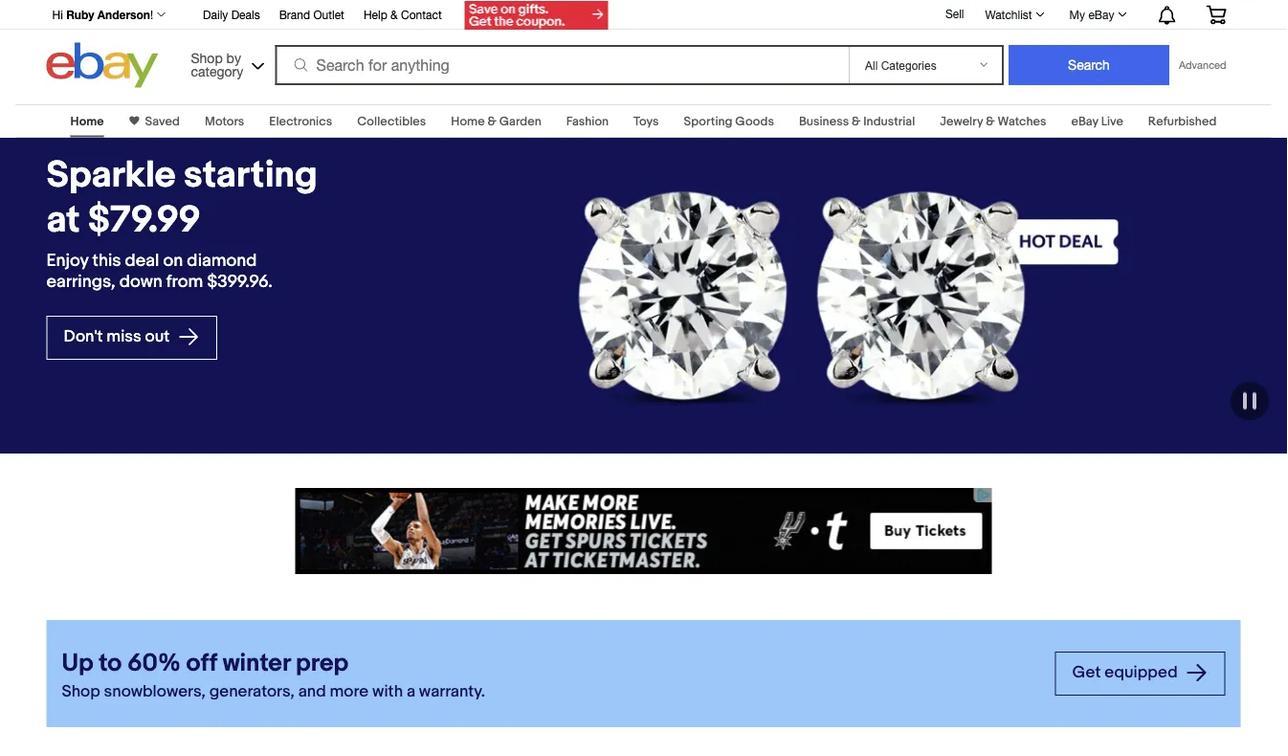 Task type: vqa. For each thing, say whether or not it's contained in the screenshot.
Carriers
no



Task type: describe. For each thing, give the bounding box(es) containing it.
to
[[99, 649, 122, 679]]

diamond
[[187, 251, 257, 272]]

don't miss out link
[[46, 316, 217, 360]]

starting
[[184, 153, 318, 198]]

daily deals
[[203, 8, 260, 21]]

my
[[1070, 8, 1086, 21]]

brand
[[279, 8, 310, 21]]

by
[[227, 50, 241, 66]]

get
[[1073, 663, 1102, 684]]

home & garden
[[451, 114, 542, 129]]

enjoy
[[46, 251, 88, 272]]

miss
[[107, 327, 141, 347]]

generators,
[[209, 682, 295, 702]]

contact
[[401, 8, 442, 21]]

hi
[[52, 8, 63, 21]]

live
[[1102, 114, 1124, 129]]

category
[[191, 63, 243, 79]]

from
[[166, 272, 203, 293]]

collectibles
[[357, 114, 426, 129]]

this
[[92, 251, 121, 272]]

fashion link
[[567, 114, 609, 129]]

electronics link
[[269, 114, 332, 129]]

motors
[[205, 114, 245, 129]]

sparkle starting at $79.99 link
[[46, 153, 322, 243]]

business & industrial link
[[800, 114, 916, 129]]

ruby
[[66, 8, 94, 21]]

60%
[[127, 649, 181, 679]]

industrial
[[864, 114, 916, 129]]

my ebay link
[[1060, 3, 1136, 26]]

home for home & garden
[[451, 114, 485, 129]]

garden
[[500, 114, 542, 129]]

none submit inside shop by category banner
[[1009, 45, 1170, 85]]

shop by category button
[[182, 43, 269, 84]]

with
[[373, 682, 403, 702]]

on
[[163, 251, 183, 272]]

down
[[119, 272, 163, 293]]

hi ruby anderson !
[[52, 8, 153, 21]]

daily
[[203, 8, 228, 21]]

ebay live
[[1072, 114, 1124, 129]]

ebay live link
[[1072, 114, 1124, 129]]

business
[[800, 114, 850, 129]]

electronics
[[269, 114, 332, 129]]

deals
[[231, 8, 260, 21]]

watches
[[998, 114, 1047, 129]]

toys link
[[634, 114, 659, 129]]

account navigation
[[42, 0, 1242, 32]]

up
[[62, 649, 93, 679]]

get equipped link
[[1056, 652, 1226, 696]]

watchlist
[[986, 8, 1033, 21]]

off
[[186, 649, 217, 679]]

your shopping cart image
[[1206, 5, 1228, 24]]

jewelry & watches link
[[941, 114, 1047, 129]]

refurbished link
[[1149, 114, 1218, 129]]

& for jewelry
[[986, 114, 995, 129]]

sporting goods link
[[684, 114, 775, 129]]

sparkle
[[46, 153, 176, 198]]

brand outlet
[[279, 8, 345, 21]]

prep
[[296, 649, 349, 679]]



Task type: locate. For each thing, give the bounding box(es) containing it.
winter
[[223, 649, 290, 679]]

sell
[[946, 7, 965, 20]]

ebay inside 'account' navigation
[[1089, 8, 1115, 21]]

anderson
[[98, 8, 150, 21]]

& right business
[[852, 114, 861, 129]]

& right help
[[391, 8, 398, 21]]

out
[[145, 327, 170, 347]]

$79.99
[[88, 198, 201, 243]]

don't
[[64, 327, 103, 347]]

my ebay
[[1070, 8, 1115, 21]]

1 horizontal spatial shop
[[191, 50, 223, 66]]

get equipped
[[1073, 663, 1182, 684]]

ebay inside 'sparkle starting at $79.99' "main content"
[[1072, 114, 1099, 129]]

sporting
[[684, 114, 733, 129]]

business & industrial
[[800, 114, 916, 129]]

at
[[46, 198, 80, 243]]

earrings,
[[46, 272, 116, 293]]

snowblowers,
[[104, 682, 206, 702]]

$399.96.
[[207, 272, 273, 293]]

& left garden
[[488, 114, 497, 129]]

more
[[330, 682, 369, 702]]

advanced
[[1180, 59, 1227, 71]]

sell link
[[937, 7, 973, 20]]

shop by category
[[191, 50, 243, 79]]

ebay right 'my'
[[1089, 8, 1115, 21]]

sparkle starting at $79.99 main content
[[0, 93, 1288, 754]]

up to 60% off winter prep shop snowblowers, generators, and more with a warranty.
[[62, 649, 486, 702]]

home up sparkle
[[70, 114, 104, 129]]

warranty.
[[419, 682, 486, 702]]

sparkle starting at $79.99 enjoy this deal on diamond earrings, down from $399.96.
[[46, 153, 318, 293]]

None submit
[[1009, 45, 1170, 85]]

help
[[364, 8, 388, 21]]

deal
[[125, 251, 159, 272]]

a
[[407, 682, 416, 702]]

2 home from the left
[[451, 114, 485, 129]]

help & contact
[[364, 8, 442, 21]]

shop
[[191, 50, 223, 66], [62, 682, 100, 702]]

1 vertical spatial ebay
[[1072, 114, 1099, 129]]

brand outlet link
[[279, 5, 345, 26]]

collectibles link
[[357, 114, 426, 129]]

help & contact link
[[364, 5, 442, 26]]

sporting goods
[[684, 114, 775, 129]]

shop inside shop by category
[[191, 50, 223, 66]]

home
[[70, 114, 104, 129], [451, 114, 485, 129]]

shop inside up to 60% off winter prep shop snowblowers, generators, and more with a warranty.
[[62, 682, 100, 702]]

toys
[[634, 114, 659, 129]]

advertisement region
[[295, 488, 993, 575]]

saved link
[[139, 114, 180, 129]]

&
[[391, 8, 398, 21], [488, 114, 497, 129], [852, 114, 861, 129], [986, 114, 995, 129]]

!
[[150, 8, 153, 21]]

0 horizontal spatial home
[[70, 114, 104, 129]]

watchlist link
[[975, 3, 1054, 26]]

& inside 'account' navigation
[[391, 8, 398, 21]]

jewelry & watches
[[941, 114, 1047, 129]]

motors link
[[205, 114, 245, 129]]

& for help
[[391, 8, 398, 21]]

get the coupon image
[[465, 1, 609, 30]]

home left garden
[[451, 114, 485, 129]]

equipped
[[1105, 663, 1178, 684]]

& right jewelry
[[986, 114, 995, 129]]

home for home
[[70, 114, 104, 129]]

1 vertical spatial shop
[[62, 682, 100, 702]]

refurbished
[[1149, 114, 1218, 129]]

& for home
[[488, 114, 497, 129]]

outlet
[[314, 8, 345, 21]]

0 horizontal spatial shop
[[62, 682, 100, 702]]

0 vertical spatial ebay
[[1089, 8, 1115, 21]]

jewelry
[[941, 114, 984, 129]]

ebay left live
[[1072, 114, 1099, 129]]

goods
[[736, 114, 775, 129]]

shop left by
[[191, 50, 223, 66]]

advanced link
[[1170, 46, 1237, 84]]

don't miss out
[[64, 327, 173, 347]]

0 vertical spatial shop
[[191, 50, 223, 66]]

& for business
[[852, 114, 861, 129]]

ebay
[[1089, 8, 1115, 21], [1072, 114, 1099, 129]]

1 horizontal spatial home
[[451, 114, 485, 129]]

shop by category banner
[[42, 0, 1242, 93]]

home & garden link
[[451, 114, 542, 129]]

saved
[[145, 114, 180, 129]]

shop down up
[[62, 682, 100, 702]]

1 home from the left
[[70, 114, 104, 129]]

and
[[298, 682, 326, 702]]

fashion
[[567, 114, 609, 129]]

up to 60% off winter prep link
[[62, 648, 1041, 681]]

daily deals link
[[203, 5, 260, 26]]

Search for anything text field
[[278, 47, 846, 83]]



